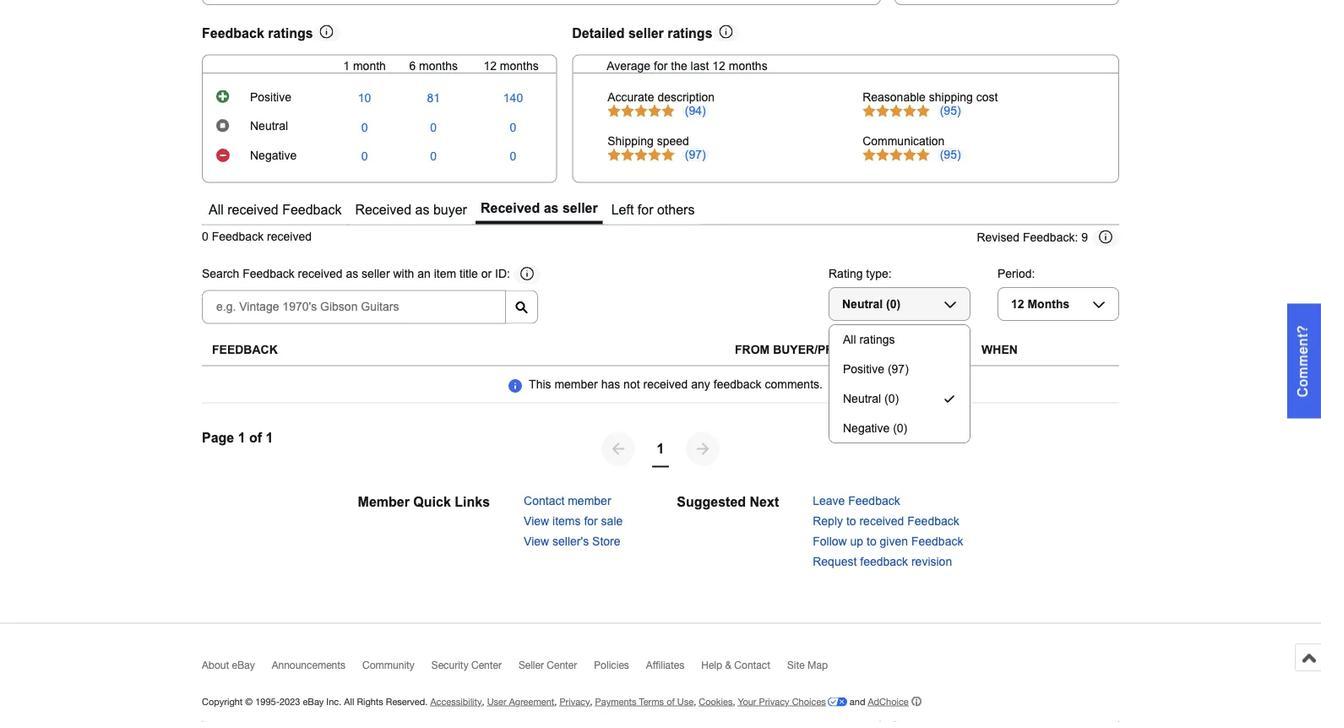 Task type: locate. For each thing, give the bounding box(es) containing it.
seller
[[628, 25, 664, 40], [562, 200, 598, 216], [362, 268, 390, 281]]

leave
[[813, 495, 845, 508]]

comment?
[[1295, 325, 1311, 397]]

0 vertical spatial (0)
[[886, 298, 901, 311]]

of inside main content
[[249, 431, 262, 446]]

seller up average
[[628, 25, 664, 40]]

(94)
[[685, 104, 706, 118]]

0 horizontal spatial positive
[[250, 91, 291, 104]]

site
[[787, 659, 805, 671]]

2 (95) button from the top
[[937, 148, 964, 162]]

up
[[850, 535, 863, 548]]

positive for positive (97)
[[843, 363, 884, 376]]

0 vertical spatial positive
[[250, 91, 291, 104]]

(95) for reasonable shipping cost
[[940, 104, 961, 118]]

announcements link
[[272, 659, 362, 678]]

view left 'seller's'
[[524, 535, 549, 548]]

as left 'buyer'
[[415, 202, 430, 217]]

1 vertical spatial (0)
[[884, 392, 899, 405]]

all inside button
[[209, 202, 224, 217]]

member left has at left
[[554, 378, 598, 391]]

request feedback revision link
[[813, 556, 952, 569]]

95 ratings received on communication. click to check average rating. element
[[940, 148, 961, 161]]

as inside button
[[415, 202, 430, 217]]

1 horizontal spatial center
[[547, 659, 577, 671]]

1 vertical spatial view
[[524, 535, 549, 548]]

1 vertical spatial positive
[[843, 363, 884, 376]]

revised feedback: 9
[[977, 231, 1088, 244]]

feedback inside leave feedback reply to received feedback follow up to given feedback request feedback revision
[[860, 556, 908, 569]]

neutral (0) down type: at the top right
[[842, 298, 901, 311]]

0 horizontal spatial feedback
[[714, 378, 762, 391]]

6
[[409, 59, 416, 72]]

1 privacy from the left
[[560, 696, 590, 707]]

2 center from the left
[[547, 659, 577, 671]]

neutral (0) up negative (0)
[[843, 392, 899, 405]]

2 horizontal spatial for
[[654, 59, 668, 72]]

for left sale
[[584, 515, 598, 528]]

cookies link
[[699, 696, 733, 707]]

(95) button for reasonable shipping cost
[[937, 104, 964, 118]]

1
[[343, 59, 350, 72], [238, 431, 245, 446], [266, 431, 273, 446], [657, 441, 664, 457]]

1 vertical spatial member
[[568, 495, 611, 508]]

(97) down speed
[[685, 148, 706, 161]]

contact up items
[[524, 495, 565, 508]]

0 horizontal spatial (97)
[[685, 148, 706, 161]]

seller inside button
[[562, 200, 598, 216]]

0 vertical spatial negative
[[250, 149, 297, 162]]

user agreement link
[[487, 696, 554, 707]]

2 horizontal spatial all
[[843, 333, 856, 346]]

given
[[880, 535, 908, 548]]

an
[[417, 268, 431, 281]]

neutral
[[250, 120, 288, 133], [842, 298, 883, 311], [843, 392, 881, 405]]

6 months
[[409, 59, 458, 72]]

center right 'seller' in the bottom of the page
[[547, 659, 577, 671]]

all up 0 feedback received
[[209, 202, 224, 217]]

0 horizontal spatial privacy
[[560, 696, 590, 707]]

seller left the with
[[362, 268, 390, 281]]

0 vertical spatial (95)
[[940, 104, 961, 118]]

0 vertical spatial (97)
[[685, 148, 706, 161]]

received right 'buyer'
[[481, 200, 540, 216]]

, left user
[[482, 696, 485, 707]]

cost
[[976, 91, 998, 104]]

1 vertical spatial neutral
[[842, 298, 883, 311]]

received inside button
[[227, 202, 279, 217]]

not
[[624, 378, 640, 391]]

2 (95) from the top
[[940, 148, 961, 161]]

1 horizontal spatial positive
[[843, 363, 884, 376]]

1 (95) from the top
[[940, 104, 961, 118]]

1 inside button
[[657, 441, 664, 457]]

for for average
[[654, 59, 668, 72]]

last
[[691, 59, 709, 72]]

for right left
[[638, 202, 653, 217]]

,
[[482, 696, 485, 707], [554, 696, 557, 707], [590, 696, 593, 707], [694, 696, 696, 707], [733, 696, 735, 707]]

for left the on the right top of page
[[654, 59, 668, 72]]

left for others button
[[606, 196, 700, 224]]

0 horizontal spatial months
[[419, 59, 458, 72]]

, left payments
[[590, 696, 593, 707]]

1 vertical spatial (95)
[[940, 148, 961, 161]]

1 horizontal spatial privacy
[[759, 696, 789, 707]]

2 horizontal spatial ratings
[[859, 333, 895, 346]]

1 vertical spatial ebay
[[303, 696, 324, 707]]

contact right & on the right bottom of page
[[734, 659, 770, 671]]

(95) button for communication
[[937, 148, 964, 162]]

1 horizontal spatial seller
[[562, 200, 598, 216]]

1 horizontal spatial months
[[500, 59, 539, 72]]

positive down feedback ratings in the left of the page
[[250, 91, 291, 104]]

1 horizontal spatial for
[[638, 202, 653, 217]]

(0)
[[886, 298, 901, 311], [884, 392, 899, 405], [893, 422, 907, 435]]

month
[[353, 59, 386, 72]]

adchoice
[[868, 696, 909, 707]]

comment? link
[[1287, 304, 1321, 419]]

or
[[481, 268, 492, 281]]

adchoice link
[[868, 696, 921, 707]]

the
[[671, 59, 687, 72]]

received inside button
[[481, 200, 540, 216]]

shipping speed
[[608, 134, 689, 148]]

leave feedback link
[[813, 495, 900, 508]]

center inside security center link
[[471, 659, 502, 671]]

1 horizontal spatial 12
[[712, 59, 725, 72]]

2 months from the left
[[500, 59, 539, 72]]

contact
[[524, 495, 565, 508], [734, 659, 770, 671]]

contact inside 'contact member view items for sale view seller's store'
[[524, 495, 565, 508]]

0 horizontal spatial seller
[[362, 268, 390, 281]]

left for others
[[611, 202, 695, 217]]

feedback down 'follow up to given feedback' link
[[860, 556, 908, 569]]

detailed
[[572, 25, 625, 40]]

1 vertical spatial feedback
[[860, 556, 908, 569]]

2 horizontal spatial 12
[[1011, 298, 1024, 311]]

ebay right about
[[232, 659, 255, 671]]

member quick links
[[358, 495, 490, 510]]

received inside button
[[355, 202, 411, 217]]

1 horizontal spatial contact
[[734, 659, 770, 671]]

1 vertical spatial to
[[867, 535, 877, 548]]

of right page
[[249, 431, 262, 446]]

security center
[[432, 659, 502, 671]]

negative down positive (97)
[[843, 422, 890, 435]]

to
[[846, 515, 856, 528], [867, 535, 877, 548]]

neutral inside popup button
[[842, 298, 883, 311]]

received
[[227, 202, 279, 217], [267, 230, 312, 243], [298, 268, 343, 281], [643, 378, 688, 391], [859, 515, 904, 528]]

center inside seller center link
[[547, 659, 577, 671]]

when element
[[982, 344, 1018, 357]]

privacy down seller center link
[[560, 696, 590, 707]]

0 vertical spatial of
[[249, 431, 262, 446]]

negative (0)
[[843, 422, 907, 435]]

seller
[[519, 659, 544, 671]]

0 vertical spatial member
[[554, 378, 598, 391]]

seller left left
[[562, 200, 598, 216]]

for inside button
[[638, 202, 653, 217]]

all up positive (97)
[[843, 333, 856, 346]]

(95) down shipping
[[940, 104, 961, 118]]

(95) button down shipping
[[937, 104, 964, 118]]

94 ratings received on accurate description. click to check average rating. element
[[685, 104, 706, 118]]

12 inside popup button
[[1011, 298, 1024, 311]]

1 horizontal spatial to
[[867, 535, 877, 548]]

0 horizontal spatial for
[[584, 515, 598, 528]]

of
[[249, 431, 262, 446], [667, 696, 675, 707]]

0 horizontal spatial ratings
[[268, 25, 313, 40]]

1 horizontal spatial (97)
[[888, 363, 909, 376]]

neutral up all received feedback
[[250, 120, 288, 133]]

1 vertical spatial (95) button
[[937, 148, 964, 162]]

to right up
[[867, 535, 877, 548]]

main content
[[202, 0, 1321, 596]]

affiliates
[[646, 659, 684, 671]]

0 vertical spatial feedback
[[714, 378, 762, 391]]

negative up all received feedback
[[250, 149, 297, 162]]

map
[[808, 659, 828, 671]]

1 vertical spatial seller
[[562, 200, 598, 216]]

view left items
[[524, 515, 549, 528]]

months
[[419, 59, 458, 72], [500, 59, 539, 72], [729, 59, 768, 72]]

1 horizontal spatial as
[[415, 202, 430, 217]]

contact member link
[[524, 495, 611, 508]]

feedback
[[212, 344, 278, 357]]

of left use
[[667, 696, 675, 707]]

store
[[592, 535, 620, 548]]

list box
[[829, 325, 971, 444]]

4 , from the left
[[694, 696, 696, 707]]

center right security
[[471, 659, 502, 671]]

member
[[554, 378, 598, 391], [568, 495, 611, 508]]

positive (97)
[[843, 363, 909, 376]]

1 center from the left
[[471, 659, 502, 671]]

as left left
[[544, 200, 559, 216]]

(97)
[[685, 148, 706, 161], [888, 363, 909, 376]]

1 (95) button from the top
[[937, 104, 964, 118]]

positive
[[250, 91, 291, 104], [843, 363, 884, 376]]

seller's
[[552, 535, 589, 548]]

any
[[691, 378, 710, 391]]

copyright
[[202, 696, 243, 707]]

as for seller
[[544, 200, 559, 216]]

2 horizontal spatial seller
[[628, 25, 664, 40]]

negative
[[250, 149, 297, 162], [843, 422, 890, 435]]

0 vertical spatial contact
[[524, 495, 565, 508]]

months up the 140 at the left of page
[[500, 59, 539, 72]]

received right not in the left of the page
[[643, 378, 688, 391]]

all for all ratings
[[843, 333, 856, 346]]

1 vertical spatial for
[[638, 202, 653, 217]]

links
[[455, 495, 490, 510]]

shipping
[[929, 91, 973, 104]]

12 months
[[484, 59, 539, 72]]

0 horizontal spatial 12
[[484, 59, 497, 72]]

0
[[361, 121, 368, 134], [430, 121, 437, 134], [510, 121, 516, 134], [361, 150, 368, 163], [430, 150, 437, 163], [510, 150, 516, 163], [202, 230, 208, 243]]

user
[[487, 696, 507, 707]]

view
[[524, 515, 549, 528], [524, 535, 549, 548]]

0 vertical spatial to
[[846, 515, 856, 528]]

, left the your
[[733, 696, 735, 707]]

months right 6
[[419, 59, 458, 72]]

announcements
[[272, 659, 346, 671]]

to down leave feedback link
[[846, 515, 856, 528]]

payments terms of use link
[[595, 696, 694, 707]]

0 horizontal spatial received
[[355, 202, 411, 217]]

neutral up negative (0)
[[843, 392, 881, 405]]

privacy right the your
[[759, 696, 789, 707]]

12
[[484, 59, 497, 72], [712, 59, 725, 72], [1011, 298, 1024, 311]]

as up e.g. vintage 1970's gibson guitars "text field"
[[346, 268, 358, 281]]

2 horizontal spatial as
[[544, 200, 559, 216]]

12 right last on the right top of page
[[712, 59, 725, 72]]

1 vertical spatial all
[[843, 333, 856, 346]]

affiliates link
[[646, 659, 701, 678]]

sale
[[601, 515, 623, 528]]

months
[[1028, 298, 1070, 311]]

0 vertical spatial (95) button
[[937, 104, 964, 118]]

member up view items for sale link
[[568, 495, 611, 508]]

0 horizontal spatial of
[[249, 431, 262, 446]]

positive for positive
[[250, 91, 291, 104]]

1 vertical spatial (97)
[[888, 363, 909, 376]]

feedback right any
[[714, 378, 762, 391]]

0 horizontal spatial negative
[[250, 149, 297, 162]]

center for security center
[[471, 659, 502, 671]]

member inside 'contact member view items for sale view seller's store'
[[568, 495, 611, 508]]

1 months from the left
[[419, 59, 458, 72]]

has
[[601, 378, 620, 391]]

1 vertical spatial negative
[[843, 422, 890, 435]]

ratings for all ratings
[[859, 333, 895, 346]]

12 down select the feedback time period you want to see element
[[1011, 298, 1024, 311]]

, left the privacy link at the left bottom of page
[[554, 696, 557, 707]]

0 horizontal spatial center
[[471, 659, 502, 671]]

1 horizontal spatial feedback
[[860, 556, 908, 569]]

items
[[552, 515, 581, 528]]

positive down all ratings
[[843, 363, 884, 376]]

months right last on the right top of page
[[729, 59, 768, 72]]

rights
[[357, 696, 383, 707]]

1 vertical spatial contact
[[734, 659, 770, 671]]

(95) button down 95 ratings received on reasonable shipping cost. click to check average rating. element
[[937, 148, 964, 162]]

0 vertical spatial neutral (0)
[[842, 298, 901, 311]]

ebay left inc.
[[303, 696, 324, 707]]

0 vertical spatial all
[[209, 202, 224, 217]]

3 , from the left
[[590, 696, 593, 707]]

neutral (0) inside popup button
[[842, 298, 901, 311]]

(95)
[[940, 104, 961, 118], [940, 148, 961, 161]]

list box containing all ratings
[[829, 325, 971, 444]]

&
[[725, 659, 732, 671]]

0 vertical spatial for
[[654, 59, 668, 72]]

0 vertical spatial ebay
[[232, 659, 255, 671]]

average
[[607, 59, 651, 72]]

12 right 6 months
[[484, 59, 497, 72]]

center
[[471, 659, 502, 671], [547, 659, 577, 671]]

, left cookies link on the bottom of the page
[[694, 696, 696, 707]]

neutral down rating type:
[[842, 298, 883, 311]]

help & contact link
[[701, 659, 787, 678]]

negative for negative
[[250, 149, 297, 162]]

member for contact
[[568, 495, 611, 508]]

received up 'follow up to given feedback' link
[[859, 515, 904, 528]]

about
[[202, 659, 229, 671]]

(0) inside popup button
[[886, 298, 901, 311]]

average for the last 12 months
[[607, 59, 768, 72]]

main content containing feedback ratings
[[202, 0, 1321, 596]]

2 horizontal spatial months
[[729, 59, 768, 72]]

0 horizontal spatial all
[[209, 202, 224, 217]]

months for 12 months
[[500, 59, 539, 72]]

1 vertical spatial of
[[667, 696, 675, 707]]

from buyer/price element
[[735, 344, 854, 357]]

1 horizontal spatial ratings
[[667, 25, 713, 40]]

0 horizontal spatial contact
[[524, 495, 565, 508]]

1 horizontal spatial negative
[[843, 422, 890, 435]]

about ebay
[[202, 659, 255, 671]]

when
[[982, 344, 1018, 357]]

1 navigation
[[601, 431, 720, 468]]

2 vertical spatial all
[[344, 696, 354, 707]]

1 horizontal spatial received
[[481, 200, 540, 216]]

(95) down 95 ratings received on reasonable shipping cost. click to check average rating. element
[[940, 148, 961, 161]]

privacy
[[560, 696, 590, 707], [759, 696, 789, 707]]

agreement
[[509, 696, 554, 707]]

all right inc.
[[344, 696, 354, 707]]

0 vertical spatial view
[[524, 515, 549, 528]]

(97) down all ratings
[[888, 363, 909, 376]]

received left 'buyer'
[[355, 202, 411, 217]]

2 vertical spatial for
[[584, 515, 598, 528]]

period:
[[998, 267, 1035, 280]]

as inside button
[[544, 200, 559, 216]]

as for buyer
[[415, 202, 430, 217]]

received up 0 feedback received
[[227, 202, 279, 217]]



Task type: describe. For each thing, give the bounding box(es) containing it.
2 view from the top
[[524, 535, 549, 548]]

inc.
[[326, 696, 342, 707]]

received up e.g. vintage 1970's gibson guitars "text field"
[[298, 268, 343, 281]]

1 horizontal spatial all
[[344, 696, 354, 707]]

page 1 of 1
[[202, 431, 273, 446]]

feedback:
[[1023, 231, 1078, 244]]

all ratings
[[843, 333, 895, 346]]

received down all received feedback button
[[267, 230, 312, 243]]

feedback ratings
[[202, 25, 313, 40]]

neutral (0) button
[[829, 287, 971, 321]]

help
[[701, 659, 722, 671]]

negative for negative (0)
[[843, 422, 890, 435]]

1 horizontal spatial of
[[667, 696, 675, 707]]

1 , from the left
[[482, 696, 485, 707]]

(94) button
[[682, 104, 709, 118]]

suggested
[[677, 495, 746, 510]]

security
[[432, 659, 469, 671]]

this member has not received any feedback comments.
[[529, 378, 823, 391]]

1 horizontal spatial ebay
[[303, 696, 324, 707]]

help & contact
[[701, 659, 770, 671]]

community link
[[362, 659, 432, 678]]

0 horizontal spatial as
[[346, 268, 358, 281]]

1 button
[[642, 431, 679, 468]]

©
[[245, 696, 253, 707]]

rating type:
[[829, 267, 892, 280]]

from
[[735, 344, 770, 357]]

all for all received feedback
[[209, 202, 224, 217]]

all received feedback button
[[204, 196, 347, 224]]

follow
[[813, 535, 847, 548]]

reasonable shipping cost
[[863, 91, 998, 104]]

140
[[503, 92, 523, 105]]

item
[[434, 268, 456, 281]]

use
[[677, 696, 694, 707]]

quick
[[413, 495, 451, 510]]

your
[[738, 696, 756, 707]]

received as buyer
[[355, 202, 467, 217]]

5 , from the left
[[733, 696, 735, 707]]

received as buyer button
[[350, 196, 472, 224]]

contact inside help & contact link
[[734, 659, 770, 671]]

ratings for feedback ratings
[[268, 25, 313, 40]]

contact member view items for sale view seller's store
[[524, 495, 623, 548]]

next
[[750, 495, 779, 510]]

(97) inside dropdown button
[[685, 148, 706, 161]]

page
[[202, 431, 234, 446]]

12 months button
[[998, 287, 1119, 321]]

1 vertical spatial neutral (0)
[[843, 392, 899, 405]]

received for received as seller
[[481, 200, 540, 216]]

reply to received feedback link
[[813, 515, 959, 528]]

all received feedback
[[209, 202, 342, 217]]

2 vertical spatial seller
[[362, 268, 390, 281]]

title
[[460, 268, 478, 281]]

from buyer/price
[[735, 344, 854, 357]]

left
[[611, 202, 634, 217]]

140 button
[[503, 92, 523, 105]]

for for left
[[638, 202, 653, 217]]

payments
[[595, 696, 636, 707]]

this
[[529, 378, 551, 391]]

received as seller button
[[476, 196, 603, 224]]

received inside leave feedback reply to received feedback follow up to given feedback request feedback revision
[[859, 515, 904, 528]]

member
[[358, 495, 410, 510]]

2 privacy from the left
[[759, 696, 789, 707]]

request
[[813, 556, 857, 569]]

select the feedback time period you want to see element
[[998, 267, 1035, 280]]

for inside 'contact member view items for sale view seller's store'
[[584, 515, 598, 528]]

reasonable
[[863, 91, 926, 104]]

select the type of feedback rating you want to see element
[[829, 267, 892, 280]]

rating
[[829, 267, 863, 280]]

10 button
[[358, 92, 371, 105]]

your privacy choices link
[[738, 696, 847, 707]]

81 button
[[427, 92, 440, 105]]

received as seller
[[481, 200, 598, 216]]

center for seller center
[[547, 659, 577, 671]]

95 ratings received on reasonable shipping cost. click to check average rating. element
[[940, 104, 961, 118]]

3 months from the left
[[729, 59, 768, 72]]

buyer
[[433, 202, 467, 217]]

0 horizontal spatial to
[[846, 515, 856, 528]]

received for received as buyer
[[355, 202, 411, 217]]

0 vertical spatial seller
[[628, 25, 664, 40]]

policies
[[594, 659, 629, 671]]

comments.
[[765, 378, 823, 391]]

detailed seller ratings
[[572, 25, 713, 40]]

months for 6 months
[[419, 59, 458, 72]]

e.g. Vintage 1970's Gibson Guitars text field
[[202, 290, 506, 324]]

1 view from the top
[[524, 515, 549, 528]]

list box inside main content
[[829, 325, 971, 444]]

feedback inside button
[[282, 202, 342, 217]]

2 , from the left
[[554, 696, 557, 707]]

cookies
[[699, 696, 733, 707]]

97 ratings received on shipping speed. click to check average rating. element
[[685, 148, 706, 161]]

type:
[[866, 267, 892, 280]]

revision
[[911, 556, 952, 569]]

reserved.
[[386, 696, 428, 707]]

seller center link
[[519, 659, 594, 678]]

with
[[393, 268, 414, 281]]

accurate
[[608, 91, 654, 104]]

feedback element
[[212, 344, 278, 357]]

2 vertical spatial neutral
[[843, 392, 881, 405]]

0 horizontal spatial ebay
[[232, 659, 255, 671]]

0 vertical spatial neutral
[[250, 120, 288, 133]]

9
[[1081, 231, 1088, 244]]

policies link
[[594, 659, 646, 678]]

buyer/price
[[773, 344, 854, 357]]

2023
[[280, 696, 300, 707]]

2 vertical spatial (0)
[[893, 422, 907, 435]]

copyright © 1995-2023 ebay inc. all rights reserved. accessibility , user agreement , privacy , payments terms of use , cookies , your privacy choices
[[202, 696, 826, 707]]

shipping
[[608, 134, 654, 148]]

choices
[[792, 696, 826, 707]]

member for this
[[554, 378, 598, 391]]

12 for 12 months
[[1011, 298, 1024, 311]]

12 for 12 months
[[484, 59, 497, 72]]

site map link
[[787, 659, 845, 678]]

search feedback received as seller with an item title or id:
[[202, 268, 510, 281]]

others
[[657, 202, 695, 217]]

(95) for communication
[[940, 148, 961, 161]]



Task type: vqa. For each thing, say whether or not it's contained in the screenshot.
the apple within Apple iPod "link"
no



